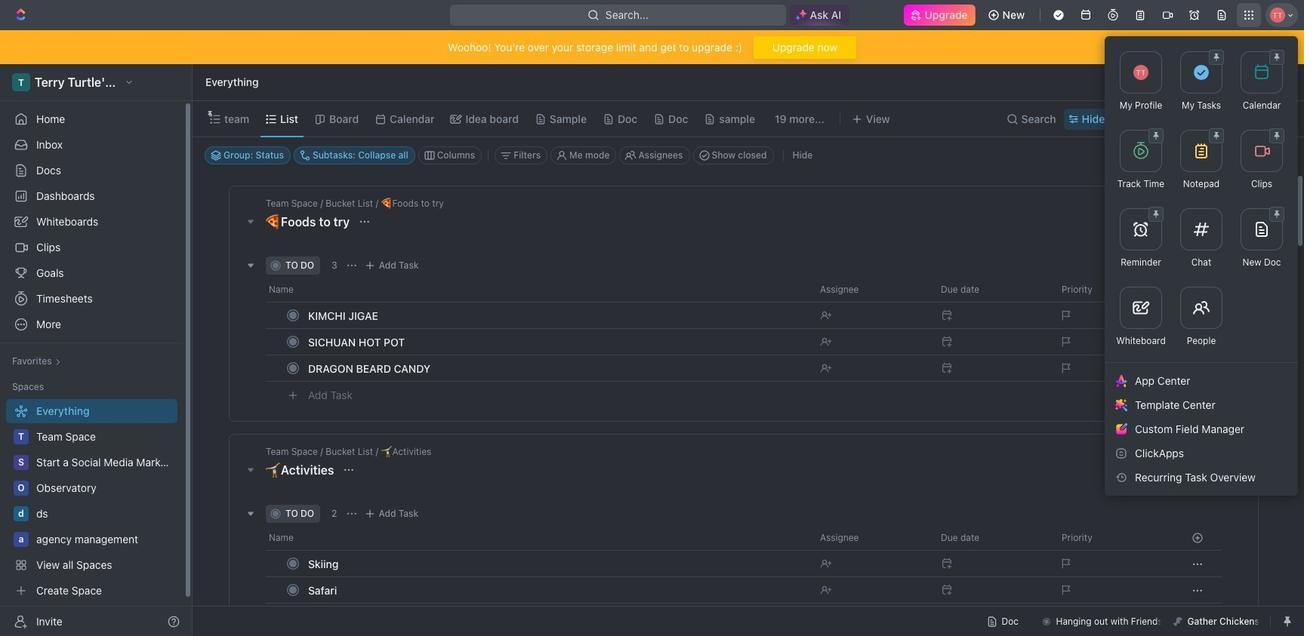 Task type: vqa. For each thing, say whether or not it's contained in the screenshot.
INBOX 'link'
no



Task type: describe. For each thing, give the bounding box(es) containing it.
sidebar navigation
[[0, 64, 193, 637]]

Search tasks... text field
[[1144, 144, 1295, 167]]

tree inside the sidebar "navigation"
[[6, 400, 177, 603]]



Task type: locate. For each thing, give the bounding box(es) containing it.
drumstick bite image
[[1174, 617, 1183, 626]]

tree
[[6, 400, 177, 603]]



